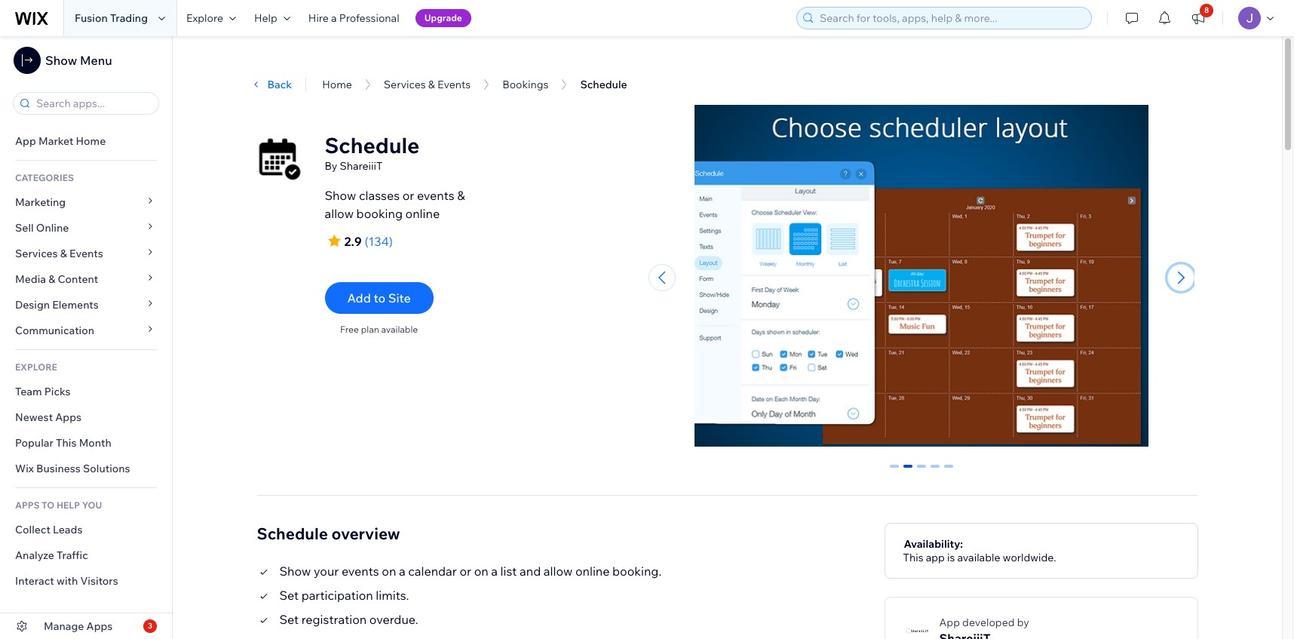 Task type: describe. For each thing, give the bounding box(es) containing it.
home link
[[322, 78, 352, 91]]

hire a professional
[[309, 11, 400, 25]]

fusion
[[75, 11, 108, 25]]

show menu
[[45, 53, 112, 68]]

sell online link
[[0, 215, 172, 241]]

8
[[1205, 5, 1210, 15]]

team
[[15, 385, 42, 398]]

newest apps link
[[0, 404, 172, 430]]

sell
[[15, 221, 34, 235]]

1 horizontal spatial events
[[438, 78, 471, 91]]

professional
[[339, 11, 400, 25]]

Search for tools, apps, help & more... field
[[816, 8, 1087, 29]]

you
[[82, 500, 102, 511]]

1 horizontal spatial services & events
[[384, 78, 471, 91]]

app market home
[[15, 134, 106, 148]]

plan
[[361, 324, 379, 335]]

app for app market home
[[15, 134, 36, 148]]

participation
[[302, 588, 373, 603]]

help button
[[245, 0, 299, 36]]

is
[[948, 551, 956, 564]]

media
[[15, 272, 46, 286]]

show for show menu
[[45, 53, 77, 68]]

0 vertical spatial shareiiit
[[289, 62, 332, 75]]

team picks link
[[0, 379, 172, 404]]

schedule inside button
[[581, 78, 628, 91]]

0 1 2 3 4
[[892, 465, 953, 478]]

developed
[[963, 615, 1015, 629]]

back button
[[249, 78, 292, 91]]

worldwide.
[[1003, 551, 1057, 564]]

0 vertical spatial schedule logo image
[[236, 46, 263, 73]]

interact
[[15, 574, 54, 588]]

wix
[[15, 462, 34, 475]]

set participation limits.
[[280, 588, 409, 603]]

solutions
[[83, 462, 130, 475]]

0
[[892, 465, 898, 478]]

availability: this app is available worldwide.
[[904, 537, 1057, 564]]

& inside show classes or events & allow booking online
[[457, 188, 465, 203]]

booking.
[[613, 563, 662, 579]]

collect leads
[[15, 523, 83, 537]]

show for show classes or events & allow booking online
[[325, 188, 356, 203]]

bookings link
[[503, 78, 549, 91]]

analyze
[[15, 549, 54, 562]]

interact with visitors link
[[0, 568, 172, 594]]

1 vertical spatial schedule logo image
[[257, 137, 302, 182]]

bookings
[[503, 78, 549, 91]]

schedule inside schedule by shareiiit
[[272, 45, 327, 60]]

2.9
[[344, 234, 362, 249]]

134
[[369, 234, 389, 249]]

a inside hire a professional link
[[331, 11, 337, 25]]

show classes or events & allow booking online
[[325, 188, 465, 221]]

booking
[[357, 206, 403, 221]]

back
[[268, 78, 292, 91]]

business
[[36, 462, 81, 475]]

design
[[15, 298, 50, 312]]

2 on from the left
[[474, 563, 489, 579]]

team picks
[[15, 385, 71, 398]]

leads
[[53, 523, 83, 537]]

popular this month
[[15, 436, 112, 450]]

Search apps... field
[[32, 93, 154, 114]]

schedule overview
[[257, 523, 401, 543]]

services & events inside sidebar element
[[15, 247, 103, 260]]

home inside sidebar element
[[76, 134, 106, 148]]

upgrade button
[[416, 9, 472, 27]]

by
[[1018, 615, 1030, 629]]

with
[[57, 574, 78, 588]]

media & content
[[15, 272, 98, 286]]

wix business solutions link
[[0, 456, 172, 481]]

schedule button
[[573, 73, 635, 96]]

developed by shareiiit image
[[904, 618, 931, 639]]

2
[[919, 465, 925, 478]]

and
[[520, 563, 541, 579]]

1 on from the left
[[382, 563, 396, 579]]

app for app developed by
[[940, 615, 961, 629]]

1 vertical spatial events
[[342, 563, 379, 579]]

categories
[[15, 172, 74, 183]]

0 vertical spatial by
[[272, 62, 285, 75]]

online
[[36, 221, 69, 235]]

set for set participation limits.
[[280, 588, 299, 603]]

wix business solutions
[[15, 462, 130, 475]]

list
[[501, 563, 517, 579]]

4
[[947, 465, 953, 478]]

analyze traffic link
[[0, 543, 172, 568]]

set registration overdue.
[[280, 612, 418, 627]]

explore
[[15, 361, 57, 373]]

show menu button
[[14, 47, 112, 74]]

1 horizontal spatial a
[[399, 563, 406, 579]]

set for set registration overdue.
[[280, 612, 299, 627]]

apps for manage apps
[[86, 620, 113, 633]]

1
[[906, 465, 912, 478]]

picks
[[44, 385, 71, 398]]

manage apps
[[44, 620, 113, 633]]

)
[[389, 234, 393, 249]]

show your events on a calendar or on a list and allow online booking.
[[280, 563, 662, 579]]

to
[[42, 500, 54, 511]]

1 horizontal spatial allow
[[544, 563, 573, 579]]



Task type: vqa. For each thing, say whether or not it's contained in the screenshot.
Wix
yes



Task type: locate. For each thing, give the bounding box(es) containing it.
app
[[926, 551, 945, 564]]

1 vertical spatial schedule by shareiiit
[[325, 132, 420, 173]]

1 vertical spatial services
[[15, 247, 58, 260]]

shareiiit up the classes
[[340, 159, 383, 173]]

events right the classes
[[417, 188, 455, 203]]

or right calendar
[[460, 563, 472, 579]]

sidebar element
[[0, 36, 173, 639]]

1 horizontal spatial available
[[958, 551, 1001, 564]]

1 horizontal spatial or
[[460, 563, 472, 579]]

0 vertical spatial 3
[[933, 465, 939, 478]]

2 horizontal spatial a
[[491, 563, 498, 579]]

events
[[417, 188, 455, 203], [342, 563, 379, 579]]

hire a professional link
[[299, 0, 409, 36]]

sell online
[[15, 221, 69, 235]]

0 horizontal spatial or
[[403, 188, 415, 203]]

2 vertical spatial show
[[280, 563, 311, 579]]

1 horizontal spatial online
[[576, 563, 610, 579]]

events up set participation limits.
[[342, 563, 379, 579]]

0 vertical spatial allow
[[325, 206, 354, 221]]

0 horizontal spatial services & events link
[[0, 241, 172, 266]]

services & events down upgrade button
[[384, 78, 471, 91]]

0 horizontal spatial 3
[[148, 621, 152, 631]]

apps for newest apps
[[55, 411, 81, 424]]

overview
[[332, 523, 401, 543]]

this inside availability: this app is available worldwide.
[[904, 551, 924, 564]]

manage
[[44, 620, 84, 633]]

show for show your events on a calendar or on a list and allow online booking.
[[280, 563, 311, 579]]

market
[[38, 134, 73, 148]]

0 vertical spatial events
[[417, 188, 455, 203]]

add to site
[[347, 291, 411, 306]]

1 set from the top
[[280, 588, 299, 603]]

visitors
[[80, 574, 118, 588]]

apps
[[15, 500, 40, 511]]

1 horizontal spatial on
[[474, 563, 489, 579]]

popular
[[15, 436, 54, 450]]

0 vertical spatial or
[[403, 188, 415, 203]]

overdue.
[[370, 612, 418, 627]]

hire
[[309, 11, 329, 25]]

schedule by shareiiit up back
[[272, 45, 332, 75]]

0 horizontal spatial services
[[15, 247, 58, 260]]

free
[[340, 324, 359, 335]]

by up back
[[272, 62, 285, 75]]

this inside sidebar element
[[56, 436, 77, 450]]

events down upgrade button
[[438, 78, 471, 91]]

0 horizontal spatial this
[[56, 436, 77, 450]]

home right the market
[[76, 134, 106, 148]]

0 horizontal spatial events
[[69, 247, 103, 260]]

3 right manage apps
[[148, 621, 152, 631]]

or inside show classes or events & allow booking online
[[403, 188, 415, 203]]

content
[[58, 272, 98, 286]]

1 vertical spatial allow
[[544, 563, 573, 579]]

1 horizontal spatial home
[[322, 78, 352, 91]]

app market home link
[[0, 128, 172, 154]]

available right is
[[958, 551, 1001, 564]]

app left the market
[[15, 134, 36, 148]]

traffic
[[57, 549, 88, 562]]

1 vertical spatial services & events
[[15, 247, 103, 260]]

a left list
[[491, 563, 498, 579]]

trading
[[110, 11, 148, 25]]

collect leads link
[[0, 517, 172, 543]]

explore
[[186, 11, 223, 25]]

services & events up media & content
[[15, 247, 103, 260]]

0 vertical spatial app
[[15, 134, 36, 148]]

a right hire
[[331, 11, 337, 25]]

1 horizontal spatial shareiiit
[[340, 159, 383, 173]]

add
[[347, 291, 371, 306]]

by
[[272, 62, 285, 75], [325, 159, 337, 173]]

allow right and
[[544, 563, 573, 579]]

1 horizontal spatial events
[[417, 188, 455, 203]]

app developed by
[[940, 615, 1030, 629]]

available
[[381, 324, 418, 335], [958, 551, 1001, 564]]

0 vertical spatial online
[[406, 206, 440, 221]]

on
[[382, 563, 396, 579], [474, 563, 489, 579]]

1 vertical spatial events
[[69, 247, 103, 260]]

marketing
[[15, 195, 66, 209]]

0 vertical spatial set
[[280, 588, 299, 603]]

0 horizontal spatial show
[[45, 53, 77, 68]]

app inside sidebar element
[[15, 134, 36, 148]]

schedule by shareiiit up the classes
[[325, 132, 420, 173]]

1 vertical spatial services & events link
[[0, 241, 172, 266]]

this for popular
[[56, 436, 77, 450]]

0 vertical spatial this
[[56, 436, 77, 450]]

your
[[314, 563, 339, 579]]

0 vertical spatial apps
[[55, 411, 81, 424]]

0 vertical spatial events
[[438, 78, 471, 91]]

app
[[15, 134, 36, 148], [940, 615, 961, 629]]

1 vertical spatial show
[[325, 188, 356, 203]]

show inside button
[[45, 53, 77, 68]]

shareiiit
[[289, 62, 332, 75], [340, 159, 383, 173]]

0 horizontal spatial by
[[272, 62, 285, 75]]

a up limits.
[[399, 563, 406, 579]]

1 vertical spatial available
[[958, 551, 1001, 564]]

0 horizontal spatial a
[[331, 11, 337, 25]]

schedule logo image up back button
[[236, 46, 263, 73]]

1 horizontal spatial apps
[[86, 620, 113, 633]]

set left the registration
[[280, 612, 299, 627]]

2.9 ( 134 )
[[344, 234, 393, 249]]

show
[[45, 53, 77, 68], [325, 188, 356, 203], [280, 563, 311, 579]]

communication
[[15, 324, 97, 337]]

available inside availability: this app is available worldwide.
[[958, 551, 1001, 564]]

newest apps
[[15, 411, 81, 424]]

shareiiit up the home link
[[289, 62, 332, 75]]

home
[[322, 78, 352, 91], [76, 134, 106, 148]]

0 horizontal spatial online
[[406, 206, 440, 221]]

on left list
[[474, 563, 489, 579]]

schedule logo image
[[236, 46, 263, 73], [257, 137, 302, 182]]

events inside show classes or events & allow booking online
[[417, 188, 455, 203]]

1 vertical spatial set
[[280, 612, 299, 627]]

upgrade
[[425, 12, 462, 23]]

apps
[[55, 411, 81, 424], [86, 620, 113, 633]]

calendar
[[408, 563, 457, 579]]

apps up popular this month
[[55, 411, 81, 424]]

0 horizontal spatial app
[[15, 134, 36, 148]]

1 vertical spatial home
[[76, 134, 106, 148]]

events up "media & content" link
[[69, 247, 103, 260]]

interact with visitors
[[15, 574, 118, 588]]

allow inside show classes or events & allow booking online
[[325, 206, 354, 221]]

1 horizontal spatial 3
[[933, 465, 939, 478]]

services right the home link
[[384, 78, 426, 91]]

2 horizontal spatial show
[[325, 188, 356, 203]]

3 right 2
[[933, 465, 939, 478]]

0 horizontal spatial services & events
[[15, 247, 103, 260]]

allow up 2.9
[[325, 206, 354, 221]]

free plan available
[[340, 324, 418, 335]]

schedule logo image down back
[[257, 137, 302, 182]]

1 horizontal spatial app
[[940, 615, 961, 629]]

1 vertical spatial or
[[460, 563, 472, 579]]

design elements link
[[0, 292, 172, 318]]

site
[[388, 291, 411, 306]]

home right back
[[322, 78, 352, 91]]

0 vertical spatial schedule by shareiiit
[[272, 45, 332, 75]]

to
[[374, 291, 386, 306]]

app right developed by shareiiit icon
[[940, 615, 961, 629]]

by up show classes or events & allow booking online
[[325, 159, 337, 173]]

0 horizontal spatial apps
[[55, 411, 81, 424]]

set
[[280, 588, 299, 603], [280, 612, 299, 627]]

or
[[403, 188, 415, 203], [460, 563, 472, 579]]

0 horizontal spatial home
[[76, 134, 106, 148]]

online right booking
[[406, 206, 440, 221]]

available right plan
[[381, 324, 418, 335]]

schedule preview 1 image
[[695, 105, 1150, 454]]

0 vertical spatial services & events
[[384, 78, 471, 91]]

services & events link
[[384, 78, 471, 91], [0, 241, 172, 266]]

0 vertical spatial services
[[384, 78, 426, 91]]

0 horizontal spatial allow
[[325, 206, 354, 221]]

2 set from the top
[[280, 612, 299, 627]]

communication link
[[0, 318, 172, 343]]

0 horizontal spatial shareiiit
[[289, 62, 332, 75]]

0 horizontal spatial events
[[342, 563, 379, 579]]

this up wix business solutions on the left of page
[[56, 436, 77, 450]]

(
[[365, 234, 369, 249]]

1 horizontal spatial by
[[325, 159, 337, 173]]

this
[[56, 436, 77, 450], [904, 551, 924, 564]]

1 vertical spatial 3
[[148, 621, 152, 631]]

show left the classes
[[325, 188, 356, 203]]

services & events link up content
[[0, 241, 172, 266]]

services
[[384, 78, 426, 91], [15, 247, 58, 260]]

1 vertical spatial online
[[576, 563, 610, 579]]

3 inside sidebar element
[[148, 621, 152, 631]]

0 horizontal spatial on
[[382, 563, 396, 579]]

1 horizontal spatial services & events link
[[384, 78, 471, 91]]

classes
[[359, 188, 400, 203]]

menu
[[80, 53, 112, 68]]

services down sell online at the left top of page
[[15, 247, 58, 260]]

services inside sidebar element
[[15, 247, 58, 260]]

show inside show classes or events & allow booking online
[[325, 188, 356, 203]]

0 vertical spatial show
[[45, 53, 77, 68]]

media & content link
[[0, 266, 172, 292]]

show left your
[[280, 563, 311, 579]]

help
[[57, 500, 80, 511]]

online inside show classes or events & allow booking online
[[406, 206, 440, 221]]

1 horizontal spatial this
[[904, 551, 924, 564]]

design elements
[[15, 298, 99, 312]]

services & events
[[384, 78, 471, 91], [15, 247, 103, 260]]

0 horizontal spatial available
[[381, 324, 418, 335]]

apps right the manage on the bottom left of the page
[[86, 620, 113, 633]]

0 vertical spatial home
[[322, 78, 352, 91]]

1 vertical spatial apps
[[86, 620, 113, 633]]

fusion trading
[[75, 11, 148, 25]]

add to site button
[[325, 282, 434, 314]]

8 button
[[1182, 0, 1216, 36]]

a
[[331, 11, 337, 25], [399, 563, 406, 579], [491, 563, 498, 579]]

schedule by shareiiit
[[272, 45, 332, 75], [325, 132, 420, 173]]

1 vertical spatial by
[[325, 159, 337, 173]]

0 vertical spatial available
[[381, 324, 418, 335]]

1 horizontal spatial show
[[280, 563, 311, 579]]

or right the classes
[[403, 188, 415, 203]]

marketing link
[[0, 189, 172, 215]]

1 vertical spatial this
[[904, 551, 924, 564]]

on up limits.
[[382, 563, 396, 579]]

month
[[79, 436, 112, 450]]

events inside sidebar element
[[69, 247, 103, 260]]

1 vertical spatial shareiiit
[[340, 159, 383, 173]]

show left menu
[[45, 53, 77, 68]]

apps to help you
[[15, 500, 102, 511]]

limits.
[[376, 588, 409, 603]]

services & events link down upgrade button
[[384, 78, 471, 91]]

1 horizontal spatial services
[[384, 78, 426, 91]]

1 vertical spatial app
[[940, 615, 961, 629]]

elements
[[52, 298, 99, 312]]

set left participation
[[280, 588, 299, 603]]

this left app
[[904, 551, 924, 564]]

0 vertical spatial services & events link
[[384, 78, 471, 91]]

online left 'booking.'
[[576, 563, 610, 579]]

this for availability:
[[904, 551, 924, 564]]



